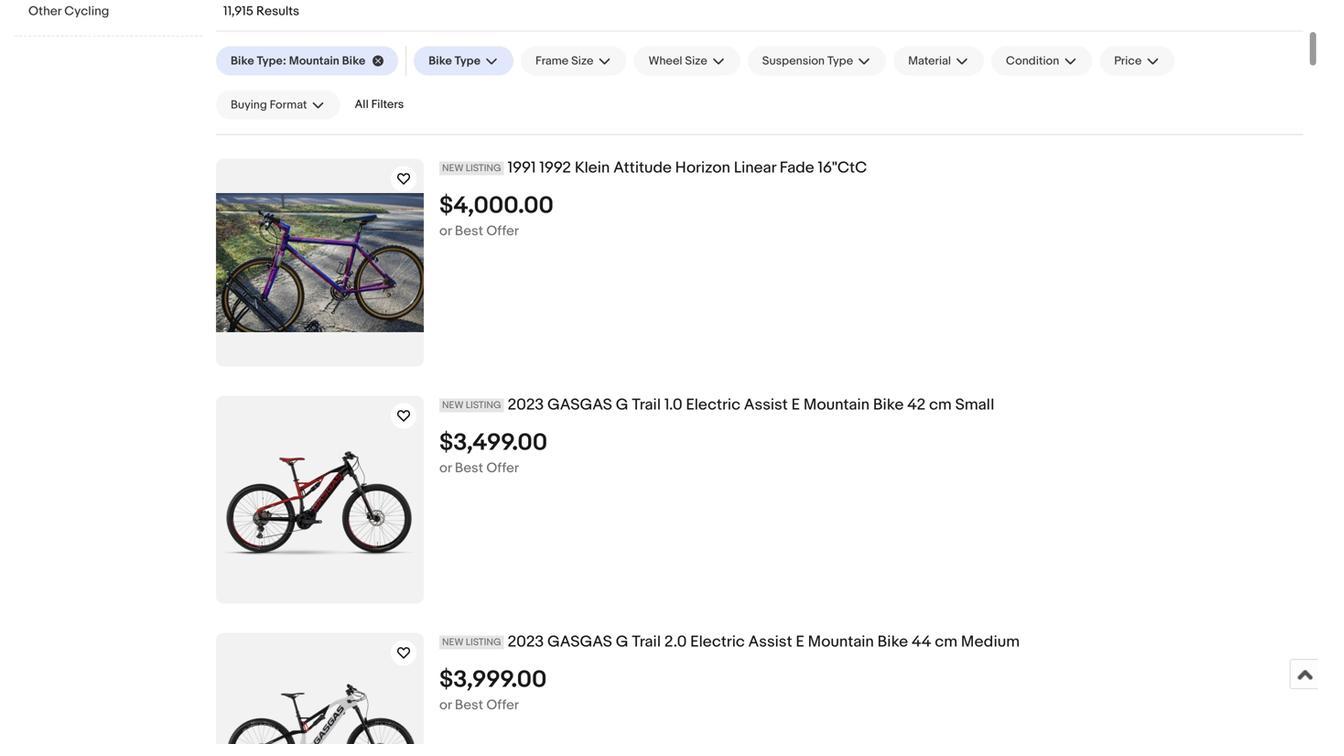 Task type: describe. For each thing, give the bounding box(es) containing it.
bike inside bike type dropdown button
[[429, 54, 452, 68]]

1.0
[[664, 395, 682, 415]]

e for $3,499.00
[[791, 395, 800, 415]]

or for $3,499.00
[[439, 460, 452, 476]]

offer for $3,499.00
[[486, 460, 519, 476]]

listing for $4,000.00
[[466, 162, 501, 174]]

new listing 2023 gasgas g trail 1.0 electric assist e mountain bike 42 cm small
[[442, 395, 994, 415]]

suspension type button
[[748, 46, 886, 76]]

frame
[[535, 54, 569, 68]]

new for $3,499.00
[[442, 400, 463, 411]]

44
[[912, 632, 931, 652]]

offer for $4,000.00
[[486, 223, 519, 239]]

assist for $3,499.00
[[744, 395, 788, 415]]

price
[[1114, 54, 1142, 68]]

condition
[[1006, 54, 1059, 68]]

offer for $3,999.00
[[486, 697, 519, 713]]

all filters
[[355, 97, 404, 112]]

$3,999.00
[[439, 666, 547, 694]]

buying format button
[[216, 90, 340, 119]]

small
[[955, 395, 994, 415]]

cycling
[[64, 4, 109, 19]]

best for $3,499.00
[[455, 460, 483, 476]]

format
[[270, 98, 307, 112]]

e for $3,999.00
[[796, 632, 804, 652]]

2023 gasgas g trail 2.0 electric assist e mountain bike 44 cm medium image
[[216, 680, 424, 744]]

bike type button
[[414, 46, 514, 76]]

new listing 2023 gasgas g trail 2.0 electric assist e mountain bike 44 cm medium
[[442, 632, 1020, 652]]

trail for $3,499.00
[[632, 395, 661, 415]]

new for $4,000.00
[[442, 162, 463, 174]]

42
[[907, 395, 926, 415]]

$4,000.00
[[439, 192, 554, 220]]

best for $3,999.00
[[455, 697, 483, 713]]

wheel size button
[[634, 46, 740, 76]]

1991
[[508, 158, 536, 178]]

buying
[[231, 98, 267, 112]]

linear
[[734, 158, 776, 178]]

2023 for $3,499.00
[[508, 395, 544, 415]]

bike type: mountain bike
[[231, 54, 365, 68]]

2.0
[[664, 632, 687, 652]]

or for $3,999.00
[[439, 697, 452, 713]]

suspension
[[762, 54, 825, 68]]

new listing 1991 1992 klein attitude horizon linear fade 16"ctc
[[442, 158, 867, 178]]

g for $3,999.00
[[616, 632, 628, 652]]

type for bike type
[[455, 54, 481, 68]]

electric for $3,999.00
[[690, 632, 745, 652]]

new for $3,999.00
[[442, 637, 463, 648]]

fade
[[780, 158, 814, 178]]

listing for $3,499.00
[[466, 400, 501, 411]]

bike type
[[429, 54, 481, 68]]



Task type: vqa. For each thing, say whether or not it's contained in the screenshot.
Topics
no



Task type: locate. For each thing, give the bounding box(es) containing it.
cm for $3,999.00
[[935, 632, 958, 652]]

mountain left 42
[[804, 395, 870, 415]]

best down $3,499.00
[[455, 460, 483, 476]]

bike
[[231, 54, 254, 68], [342, 54, 365, 68], [429, 54, 452, 68], [873, 395, 904, 415], [877, 632, 908, 652]]

cm for $3,499.00
[[929, 395, 952, 415]]

1 vertical spatial assist
[[748, 632, 792, 652]]

new inside new listing 2023 gasgas g trail 1.0 electric assist e mountain bike 42 cm small
[[442, 400, 463, 411]]

or inside the $3,999.00 or best offer
[[439, 697, 452, 713]]

buying format
[[231, 98, 307, 112]]

mountain left 44 at the right of page
[[808, 632, 874, 652]]

size right frame
[[571, 54, 594, 68]]

or inside $3,499.00 or best offer
[[439, 460, 452, 476]]

2 vertical spatial listing
[[466, 637, 501, 648]]

0 horizontal spatial size
[[571, 54, 594, 68]]

best inside $3,499.00 or best offer
[[455, 460, 483, 476]]

listing for $3,999.00
[[466, 637, 501, 648]]

or for $4,000.00
[[439, 223, 452, 239]]

gasgas for $3,499.00
[[547, 395, 612, 415]]

listing up $3,999.00
[[466, 637, 501, 648]]

listing inside new listing 2023 gasgas g trail 1.0 electric assist e mountain bike 42 cm small
[[466, 400, 501, 411]]

type inside dropdown button
[[455, 54, 481, 68]]

new up $3,999.00
[[442, 637, 463, 648]]

g
[[616, 395, 628, 415], [616, 632, 628, 652]]

type for suspension type
[[827, 54, 853, 68]]

listing left 1991 on the top left of the page
[[466, 162, 501, 174]]

medium
[[961, 632, 1020, 652]]

2 g from the top
[[616, 632, 628, 652]]

1 vertical spatial best
[[455, 460, 483, 476]]

0 vertical spatial g
[[616, 395, 628, 415]]

size for wheel size
[[685, 54, 707, 68]]

offer inside $4,000.00 or best offer
[[486, 223, 519, 239]]

listing inside new listing 2023 gasgas g trail 2.0 electric assist e mountain bike 44 cm medium
[[466, 637, 501, 648]]

2023
[[508, 395, 544, 415], [508, 632, 544, 652]]

best down $4,000.00
[[455, 223, 483, 239]]

filters
[[371, 97, 404, 112]]

3 offer from the top
[[486, 697, 519, 713]]

1 best from the top
[[455, 223, 483, 239]]

0 horizontal spatial type
[[455, 54, 481, 68]]

11,915 results
[[223, 4, 299, 19]]

g for $3,499.00
[[616, 395, 628, 415]]

0 vertical spatial best
[[455, 223, 483, 239]]

klein
[[575, 158, 610, 178]]

bike type: mountain bike link
[[216, 46, 398, 76]]

best inside the $3,999.00 or best offer
[[455, 697, 483, 713]]

best inside $4,000.00 or best offer
[[455, 223, 483, 239]]

2 vertical spatial mountain
[[808, 632, 874, 652]]

16"ctc
[[818, 158, 867, 178]]

3 best from the top
[[455, 697, 483, 713]]

electric for $3,499.00
[[686, 395, 740, 415]]

0 vertical spatial mountain
[[289, 54, 339, 68]]

new inside new listing 2023 gasgas g trail 2.0 electric assist e mountain bike 44 cm medium
[[442, 637, 463, 648]]

or inside $4,000.00 or best offer
[[439, 223, 452, 239]]

1 listing from the top
[[466, 162, 501, 174]]

0 vertical spatial gasgas
[[547, 395, 612, 415]]

mountain for $3,999.00
[[808, 632, 874, 652]]

wheel size
[[648, 54, 707, 68]]

2 best from the top
[[455, 460, 483, 476]]

e
[[791, 395, 800, 415], [796, 632, 804, 652]]

size for frame size
[[571, 54, 594, 68]]

$4,000.00 or best offer
[[439, 192, 554, 239]]

1 new from the top
[[442, 162, 463, 174]]

offer inside $3,499.00 or best offer
[[486, 460, 519, 476]]

0 vertical spatial new
[[442, 162, 463, 174]]

offer inside the $3,999.00 or best offer
[[486, 697, 519, 713]]

or
[[439, 223, 452, 239], [439, 460, 452, 476], [439, 697, 452, 713]]

1991 1992 klein attitude horizon linear fade 16"ctc image
[[216, 193, 424, 332]]

3 new from the top
[[442, 637, 463, 648]]

cm
[[929, 395, 952, 415], [935, 632, 958, 652]]

1 trail from the top
[[632, 395, 661, 415]]

new up $4,000.00
[[442, 162, 463, 174]]

2 listing from the top
[[466, 400, 501, 411]]

2023 gasgas g trail 1.0 electric assist e mountain bike 42 cm small image
[[216, 444, 424, 555]]

trail
[[632, 395, 661, 415], [632, 632, 661, 652]]

new inside new listing 1991 1992 klein attitude horizon linear fade 16"ctc
[[442, 162, 463, 174]]

1 size from the left
[[571, 54, 594, 68]]

11,915
[[223, 4, 253, 19]]

1 vertical spatial gasgas
[[547, 632, 612, 652]]

2 vertical spatial offer
[[486, 697, 519, 713]]

0 vertical spatial offer
[[486, 223, 519, 239]]

1 vertical spatial e
[[796, 632, 804, 652]]

best down $3,999.00
[[455, 697, 483, 713]]

results
[[256, 4, 299, 19]]

listing up $3,499.00
[[466, 400, 501, 411]]

0 vertical spatial e
[[791, 395, 800, 415]]

frame size button
[[521, 46, 626, 76]]

2 trail from the top
[[632, 632, 661, 652]]

1 g from the top
[[616, 395, 628, 415]]

1 vertical spatial electric
[[690, 632, 745, 652]]

0 vertical spatial assist
[[744, 395, 788, 415]]

listing inside new listing 1991 1992 klein attitude horizon linear fade 16"ctc
[[466, 162, 501, 174]]

1 vertical spatial listing
[[466, 400, 501, 411]]

0 vertical spatial electric
[[686, 395, 740, 415]]

0 vertical spatial or
[[439, 223, 452, 239]]

attitude
[[613, 158, 672, 178]]

condition button
[[991, 46, 1092, 76]]

1 vertical spatial 2023
[[508, 632, 544, 652]]

gasgas
[[547, 395, 612, 415], [547, 632, 612, 652]]

trail left "2.0"
[[632, 632, 661, 652]]

2 type from the left
[[827, 54, 853, 68]]

2 size from the left
[[685, 54, 707, 68]]

suspension type
[[762, 54, 853, 68]]

2 vertical spatial or
[[439, 697, 452, 713]]

all
[[355, 97, 369, 112]]

1 gasgas from the top
[[547, 395, 612, 415]]

listing
[[466, 162, 501, 174], [466, 400, 501, 411], [466, 637, 501, 648]]

0 vertical spatial listing
[[466, 162, 501, 174]]

new
[[442, 162, 463, 174], [442, 400, 463, 411], [442, 637, 463, 648]]

new up $3,499.00
[[442, 400, 463, 411]]

price button
[[1100, 46, 1175, 76]]

0 vertical spatial 2023
[[508, 395, 544, 415]]

0 vertical spatial trail
[[632, 395, 661, 415]]

offer down $3,499.00
[[486, 460, 519, 476]]

1 horizontal spatial type
[[827, 54, 853, 68]]

mountain
[[289, 54, 339, 68], [804, 395, 870, 415], [808, 632, 874, 652]]

or down $3,499.00
[[439, 460, 452, 476]]

1 offer from the top
[[486, 223, 519, 239]]

size
[[571, 54, 594, 68], [685, 54, 707, 68]]

2023 up $3,499.00
[[508, 395, 544, 415]]

or down $3,999.00
[[439, 697, 452, 713]]

frame size
[[535, 54, 594, 68]]

g left "2.0"
[[616, 632, 628, 652]]

type left frame
[[455, 54, 481, 68]]

type inside 'dropdown button'
[[827, 54, 853, 68]]

type right suspension on the right top of page
[[827, 54, 853, 68]]

3 or from the top
[[439, 697, 452, 713]]

electric right 1.0
[[686, 395, 740, 415]]

2 vertical spatial new
[[442, 637, 463, 648]]

size inside frame size dropdown button
[[571, 54, 594, 68]]

wheel
[[648, 54, 682, 68]]

other cycling link
[[28, 4, 202, 21]]

3 listing from the top
[[466, 637, 501, 648]]

type
[[455, 54, 481, 68], [827, 54, 853, 68]]

trail left 1.0
[[632, 395, 661, 415]]

assist
[[744, 395, 788, 415], [748, 632, 792, 652]]

2 gasgas from the top
[[547, 632, 612, 652]]

offer down $4,000.00
[[486, 223, 519, 239]]

1 vertical spatial or
[[439, 460, 452, 476]]

2023 up $3,999.00
[[508, 632, 544, 652]]

size right wheel
[[685, 54, 707, 68]]

or down $4,000.00
[[439, 223, 452, 239]]

all filters button
[[347, 90, 411, 119]]

1 vertical spatial g
[[616, 632, 628, 652]]

$3,999.00 or best offer
[[439, 666, 547, 713]]

horizon
[[675, 158, 730, 178]]

size inside wheel size dropdown button
[[685, 54, 707, 68]]

best
[[455, 223, 483, 239], [455, 460, 483, 476], [455, 697, 483, 713]]

1 vertical spatial cm
[[935, 632, 958, 652]]

0 vertical spatial cm
[[929, 395, 952, 415]]

cm right 44 at the right of page
[[935, 632, 958, 652]]

offer
[[486, 223, 519, 239], [486, 460, 519, 476], [486, 697, 519, 713]]

1992
[[539, 158, 571, 178]]

best for $4,000.00
[[455, 223, 483, 239]]

type:
[[257, 54, 286, 68]]

2023 for $3,999.00
[[508, 632, 544, 652]]

gasgas for $3,999.00
[[547, 632, 612, 652]]

2 2023 from the top
[[508, 632, 544, 652]]

g left 1.0
[[616, 395, 628, 415]]

$3,499.00 or best offer
[[439, 429, 547, 476]]

offer down $3,999.00
[[486, 697, 519, 713]]

1 2023 from the top
[[508, 395, 544, 415]]

cm right 42
[[929, 395, 952, 415]]

2 or from the top
[[439, 460, 452, 476]]

1 or from the top
[[439, 223, 452, 239]]

$3,499.00
[[439, 429, 547, 457]]

1 vertical spatial mountain
[[804, 395, 870, 415]]

electric right "2.0"
[[690, 632, 745, 652]]

assist for $3,999.00
[[748, 632, 792, 652]]

2 new from the top
[[442, 400, 463, 411]]

1 vertical spatial trail
[[632, 632, 661, 652]]

other cycling
[[28, 4, 109, 19]]

1 type from the left
[[455, 54, 481, 68]]

mountain right type:
[[289, 54, 339, 68]]

trail for $3,999.00
[[632, 632, 661, 652]]

2 offer from the top
[[486, 460, 519, 476]]

1 vertical spatial new
[[442, 400, 463, 411]]

other
[[28, 4, 61, 19]]

material
[[908, 54, 951, 68]]

electric
[[686, 395, 740, 415], [690, 632, 745, 652]]

1 horizontal spatial size
[[685, 54, 707, 68]]

material button
[[894, 46, 984, 76]]

1 vertical spatial offer
[[486, 460, 519, 476]]

2 vertical spatial best
[[455, 697, 483, 713]]

mountain for $3,499.00
[[804, 395, 870, 415]]



